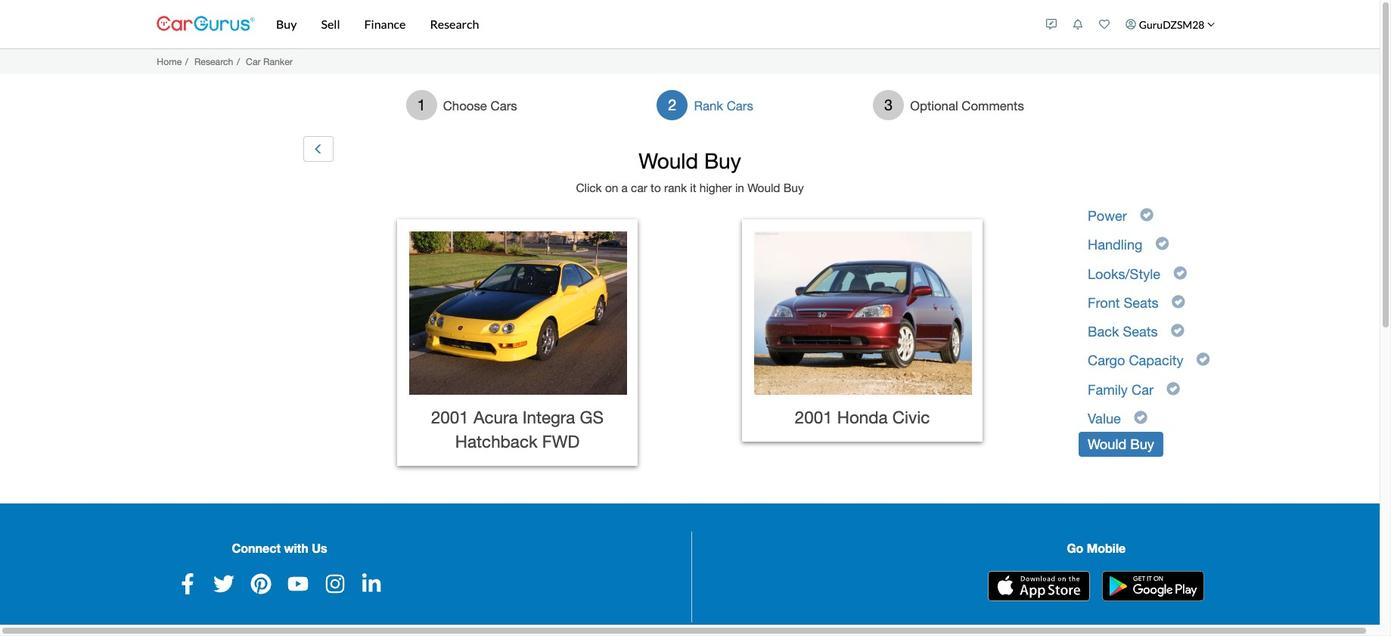 Task type: locate. For each thing, give the bounding box(es) containing it.
ok sign image right looks/style "link"
[[1174, 265, 1188, 281]]

comments
[[962, 98, 1025, 113]]

ok sign image for looks/style
[[1174, 265, 1188, 281]]

0 horizontal spatial car
[[246, 56, 261, 67]]

seats for front seats
[[1124, 295, 1159, 311]]

ok sign image for front seats
[[1172, 294, 1186, 310]]

hatchback
[[456, 432, 538, 451]]

research inside dropdown button
[[430, 17, 479, 31]]

1 horizontal spatial 2001
[[795, 408, 833, 427]]

fwd
[[542, 432, 580, 451]]

0 vertical spatial seats
[[1124, 295, 1159, 311]]

ok sign image for family car
[[1167, 380, 1181, 397]]

front
[[1088, 295, 1121, 311]]

handling
[[1088, 237, 1143, 253]]

menu bar
[[255, 0, 1039, 48]]

cargurus logo homepage link image
[[157, 3, 255, 46]]

/
[[185, 56, 188, 67], [237, 56, 240, 67]]

car down cargo capacity
[[1132, 382, 1154, 398]]

optional comments
[[911, 98, 1025, 113]]

1 horizontal spatial research
[[430, 17, 479, 31]]

would up rank
[[639, 148, 699, 173]]

1 2001 from the left
[[431, 408, 469, 427]]

0 vertical spatial would
[[639, 148, 699, 173]]

buy
[[276, 17, 297, 31], [705, 148, 741, 173], [784, 181, 804, 194], [1131, 437, 1155, 453]]

2 cars from the left
[[727, 98, 754, 113]]

youtube image
[[288, 574, 309, 595]]

ok sign image right handling link
[[1156, 236, 1170, 252]]

research right finance
[[430, 17, 479, 31]]

chevron down image
[[1208, 20, 1216, 28]]

2001 honda civic
[[795, 408, 930, 427]]

gs
[[580, 408, 604, 427]]

1 horizontal spatial cars
[[727, 98, 754, 113]]

research
[[430, 17, 479, 31], [194, 56, 233, 67]]

gurudzsm28 menu
[[1039, 3, 1224, 45]]

ok sign image right front seats
[[1172, 294, 1186, 310]]

1 vertical spatial would
[[748, 181, 781, 194]]

mobile
[[1087, 541, 1126, 556]]

ok sign image for handling
[[1156, 236, 1170, 252]]

2001 inside 2001 acura integra gs hatchback fwd
[[431, 408, 469, 427]]

cars right rank
[[727, 98, 754, 113]]

ok sign image right power
[[1141, 207, 1154, 223]]

1 horizontal spatial would
[[748, 181, 781, 194]]

sell button
[[309, 0, 352, 48]]

2001 left acura
[[431, 408, 469, 427]]

cargo capacity
[[1088, 353, 1184, 369]]

ok sign image
[[1141, 207, 1154, 223], [1171, 322, 1185, 339], [1134, 409, 1148, 426]]

user icon image
[[1126, 19, 1137, 30]]

0 vertical spatial research
[[430, 17, 479, 31]]

back seats link
[[1079, 319, 1168, 344]]

pinterest image
[[251, 574, 272, 595]]

download on the app store image
[[989, 571, 1091, 602]]

ok sign image down capacity
[[1167, 380, 1181, 397]]

power
[[1088, 208, 1128, 224]]

civic
[[893, 408, 930, 427]]

rank
[[665, 181, 687, 194]]

value
[[1088, 411, 1122, 427]]

front seats link
[[1079, 290, 1168, 315]]

power link
[[1079, 204, 1137, 229]]

1 vertical spatial car
[[1132, 382, 1154, 398]]

0 vertical spatial car
[[246, 56, 261, 67]]

would down value
[[1088, 437, 1127, 453]]

us
[[312, 541, 327, 556]]

would buy click on a car to rank it higher in would buy
[[576, 148, 804, 194]]

ranker
[[263, 56, 293, 67]]

home link
[[157, 56, 182, 67]]

2001
[[431, 408, 469, 427], [795, 408, 833, 427]]

2 2001 from the left
[[795, 408, 833, 427]]

0 horizontal spatial 2001
[[431, 408, 469, 427]]

cars
[[491, 98, 517, 113], [727, 98, 754, 113]]

linkedin image
[[361, 574, 383, 595]]

a
[[622, 181, 628, 194]]

2 horizontal spatial would
[[1088, 437, 1127, 453]]

connect with us
[[232, 541, 327, 556]]

with
[[284, 541, 309, 556]]

cars for 2
[[727, 98, 754, 113]]

ok sign image right capacity
[[1197, 351, 1211, 368]]

0 horizontal spatial research
[[194, 56, 233, 67]]

looks/style
[[1088, 266, 1161, 282]]

gurudzsm28 button
[[1118, 3, 1224, 45]]

cars right choose
[[491, 98, 517, 113]]

1 cars from the left
[[491, 98, 517, 113]]

seats inside front seats link
[[1124, 295, 1159, 311]]

would right in
[[748, 181, 781, 194]]

family
[[1088, 382, 1128, 398]]

ok sign image up would buy
[[1134, 409, 1148, 426]]

car
[[246, 56, 261, 67], [1132, 382, 1154, 398]]

3
[[885, 96, 893, 113]]

research down cargurus logo homepage link link
[[194, 56, 233, 67]]

finance
[[364, 17, 406, 31]]

seats down looks/style
[[1124, 295, 1159, 311]]

optional
[[911, 98, 959, 113]]

car left ranker
[[246, 56, 261, 67]]

buy right in
[[784, 181, 804, 194]]

0 horizontal spatial would
[[639, 148, 699, 173]]

/ right home
[[185, 56, 188, 67]]

seats
[[1124, 295, 1159, 311], [1124, 324, 1159, 340]]

it
[[690, 181, 697, 194]]

2 vertical spatial would
[[1088, 437, 1127, 453]]

connect
[[232, 541, 281, 556]]

back seats
[[1088, 324, 1159, 340]]

1 / from the left
[[185, 56, 188, 67]]

2 vertical spatial ok sign image
[[1134, 409, 1148, 426]]

ok sign image up capacity
[[1171, 322, 1185, 339]]

/ right research link
[[237, 56, 240, 67]]

cars for 1
[[491, 98, 517, 113]]

open notifications image
[[1073, 19, 1084, 30]]

handling link
[[1079, 233, 1152, 258]]

buy up ranker
[[276, 17, 297, 31]]

0 vertical spatial ok sign image
[[1141, 207, 1154, 223]]

1 vertical spatial ok sign image
[[1171, 322, 1185, 339]]

2001 for 2001 acura integra gs hatchback fwd
[[431, 408, 469, 427]]

1 horizontal spatial /
[[237, 56, 240, 67]]

1 vertical spatial seats
[[1124, 324, 1159, 340]]

1 horizontal spatial car
[[1132, 382, 1154, 398]]

saved cars image
[[1100, 19, 1110, 30]]

menu bar containing buy
[[255, 0, 1039, 48]]

would
[[639, 148, 699, 173], [748, 181, 781, 194], [1088, 437, 1127, 453]]

front seats
[[1088, 295, 1159, 311]]

ok sign image
[[1156, 236, 1170, 252], [1174, 265, 1188, 281], [1172, 294, 1186, 310], [1197, 351, 1211, 368], [1167, 380, 1181, 397]]

ok sign image for cargo capacity
[[1197, 351, 1211, 368]]

0 horizontal spatial cars
[[491, 98, 517, 113]]

choose
[[443, 98, 487, 113]]

would buy
[[1088, 437, 1155, 453]]

seats up cargo capacity
[[1124, 324, 1159, 340]]

0 horizontal spatial /
[[185, 56, 188, 67]]

family car
[[1088, 382, 1154, 398]]

seats inside the back seats link
[[1124, 324, 1159, 340]]

2001 left honda at right
[[795, 408, 833, 427]]

rank cars
[[694, 98, 754, 113]]



Task type: describe. For each thing, give the bounding box(es) containing it.
capacity
[[1130, 353, 1184, 369]]

2001 acura integra gs hatchback fwd
[[431, 408, 604, 451]]

to
[[651, 181, 661, 194]]

facebook image
[[177, 574, 198, 595]]

would buy link
[[1079, 432, 1164, 457]]

home / research / car ranker
[[157, 56, 293, 67]]

2 / from the left
[[237, 56, 240, 67]]

looks/style link
[[1079, 262, 1170, 286]]

ok sign image for value
[[1134, 409, 1148, 426]]

car
[[631, 181, 648, 194]]

ok sign image for power
[[1141, 207, 1154, 223]]

home
[[157, 56, 182, 67]]

instagram image
[[324, 574, 346, 595]]

go mobile
[[1067, 541, 1126, 556]]

research button
[[418, 0, 491, 48]]

cargo capacity link
[[1079, 348, 1193, 373]]

gurudzsm28
[[1140, 18, 1205, 31]]

would for would buy click on a car to rank it higher in would buy
[[639, 148, 699, 173]]

integra
[[523, 408, 575, 427]]

1
[[417, 96, 426, 113]]

add a car review image
[[1047, 19, 1057, 30]]

research link
[[194, 56, 233, 67]]

ok sign image for back seats
[[1171, 322, 1185, 339]]

2001 for 2001 honda civic
[[795, 408, 833, 427]]

back
[[1088, 324, 1120, 340]]

on
[[605, 181, 619, 194]]

buy inside dropdown button
[[276, 17, 297, 31]]

seats for back seats
[[1124, 324, 1159, 340]]

honda
[[838, 408, 888, 427]]

choose cars
[[443, 98, 517, 113]]

2
[[668, 96, 677, 113]]

would for would buy
[[1088, 437, 1127, 453]]

get it on google play image
[[1103, 571, 1205, 602]]

buy button
[[264, 0, 309, 48]]

higher
[[700, 181, 732, 194]]

rank
[[694, 98, 724, 113]]

go
[[1067, 541, 1084, 556]]

twitter image
[[214, 574, 235, 595]]

value link
[[1079, 406, 1131, 431]]

click
[[576, 181, 602, 194]]

1 vertical spatial research
[[194, 56, 233, 67]]

in
[[736, 181, 745, 194]]

acura
[[474, 408, 518, 427]]

family car link
[[1079, 377, 1163, 402]]

cargo
[[1088, 353, 1126, 369]]

buy down family car link
[[1131, 437, 1155, 453]]

sell
[[321, 17, 340, 31]]

buy up the higher
[[705, 148, 741, 173]]

finance button
[[352, 0, 418, 48]]

cargurus logo homepage link link
[[157, 3, 255, 46]]



Task type: vqa. For each thing, say whether or not it's contained in the screenshot.
2012
no



